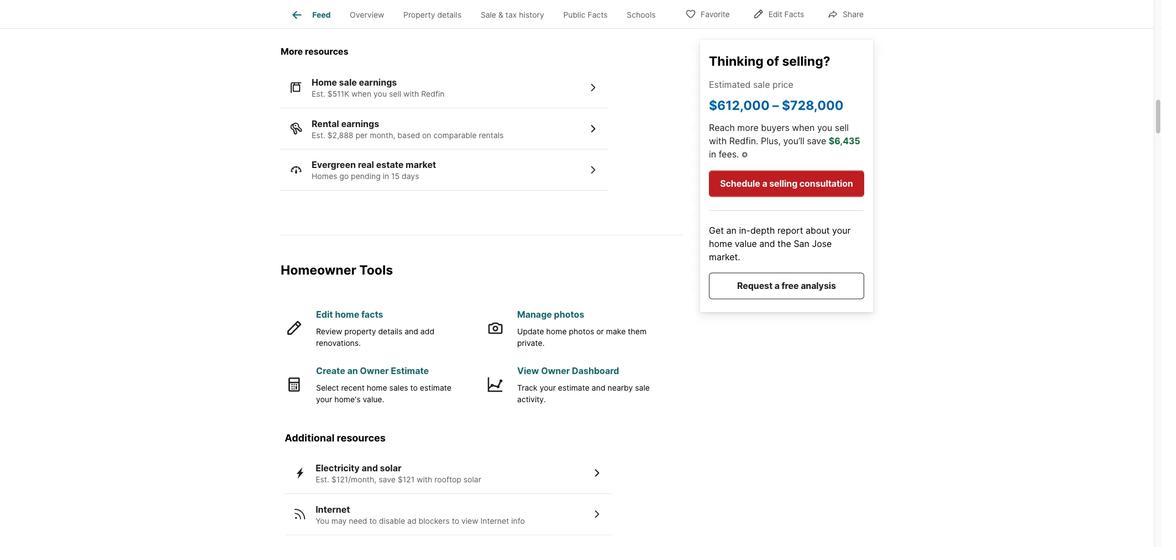 Task type: locate. For each thing, give the bounding box(es) containing it.
0 vertical spatial internet
[[316, 504, 350, 515]]

0 vertical spatial earnings
[[359, 77, 397, 88]]

an up recent
[[347, 365, 358, 376]]

0 vertical spatial with
[[403, 89, 419, 99]]

2 owner from the left
[[541, 365, 570, 376]]

1 vertical spatial internet
[[481, 516, 509, 526]]

in left "15"
[[383, 172, 389, 181]]

1 horizontal spatial you
[[817, 122, 833, 133]]

solar up $121
[[380, 463, 402, 474]]

overview tab
[[340, 2, 394, 28]]

0 horizontal spatial facts
[[588, 10, 608, 19]]

with
[[403, 89, 419, 99], [709, 136, 727, 146], [417, 475, 432, 484]]

when right $511k
[[352, 89, 371, 99]]

to for internet
[[369, 516, 377, 526]]

0 horizontal spatial save
[[379, 475, 396, 484]]

estimated sale price
[[709, 79, 793, 90]]

0 horizontal spatial owner
[[360, 365, 389, 376]]

update
[[517, 327, 544, 336]]

2 horizontal spatial your
[[832, 225, 851, 236]]

1 vertical spatial photos
[[569, 327, 594, 336]]

1 vertical spatial details
[[378, 327, 402, 336]]

2 horizontal spatial sale
[[753, 79, 770, 90]]

edit
[[769, 10, 782, 19], [316, 309, 333, 320]]

estimate down "estimate"
[[420, 383, 452, 392]]

you
[[374, 89, 387, 99], [817, 122, 833, 133]]

est. down electricity on the left bottom of the page
[[316, 475, 329, 484]]

est. down the home
[[312, 89, 325, 99]]

0 vertical spatial a
[[762, 178, 767, 189]]

your for select recent home sales to estimate your home's value.
[[316, 395, 332, 404]]

you
[[316, 516, 329, 526]]

of
[[767, 53, 779, 69]]

earnings
[[359, 77, 397, 88], [341, 118, 379, 129]]

request a free analysis
[[737, 280, 836, 291]]

and left add
[[405, 327, 418, 336]]

sale
[[339, 77, 357, 88], [753, 79, 770, 90], [635, 383, 650, 392]]

2 horizontal spatial to
[[452, 516, 459, 526]]

1 vertical spatial est.
[[312, 131, 325, 140]]

0 horizontal spatial estimate
[[420, 383, 452, 392]]

0 horizontal spatial internet
[[316, 504, 350, 515]]

and up $121/month,
[[362, 463, 378, 474]]

redfin.
[[729, 136, 759, 146]]

home up market.
[[709, 238, 732, 249]]

0 horizontal spatial when
[[352, 89, 371, 99]]

to right need
[[369, 516, 377, 526]]

0 vertical spatial when
[[352, 89, 371, 99]]

with left redfin
[[403, 89, 419, 99]]

0 vertical spatial edit
[[769, 10, 782, 19]]

evergreen real estate market homes go pending in 15 days
[[312, 160, 436, 181]]

select recent home sales to estimate your home's value.
[[316, 383, 452, 404]]

value.
[[363, 395, 384, 404]]

0 vertical spatial you
[[374, 89, 387, 99]]

owner right "view"
[[541, 365, 570, 376]]

details inside review property details and add renovations.
[[378, 327, 402, 336]]

facts
[[361, 309, 383, 320]]

internet you may need to disable ad blockers to view internet info
[[316, 504, 525, 526]]

with down reach
[[709, 136, 727, 146]]

recent
[[341, 383, 365, 392]]

sale & tax history
[[481, 10, 544, 19]]

home
[[709, 238, 732, 249], [335, 309, 359, 320], [546, 327, 567, 336], [367, 383, 387, 392]]

plus,
[[761, 136, 781, 146]]

1 vertical spatial your
[[540, 383, 556, 392]]

a inside button
[[762, 178, 767, 189]]

estate
[[376, 160, 404, 170]]

facts inside button
[[785, 10, 804, 19]]

resources up electricity on the left bottom of the page
[[337, 432, 386, 444]]

your inside the select recent home sales to estimate your home's value.
[[316, 395, 332, 404]]

1 horizontal spatial solar
[[464, 475, 481, 484]]

buyers
[[761, 122, 790, 133]]

consultation
[[800, 178, 853, 189]]

comparable
[[434, 131, 477, 140]]

1 vertical spatial sell
[[835, 122, 849, 133]]

2 vertical spatial your
[[316, 395, 332, 404]]

feed link
[[290, 8, 331, 22]]

a
[[762, 178, 767, 189], [775, 280, 780, 291]]

edit inside button
[[769, 10, 782, 19]]

photos left or
[[569, 327, 594, 336]]

value
[[735, 238, 757, 249]]

est. for additional
[[316, 475, 329, 484]]

0 vertical spatial your
[[832, 225, 851, 236]]

1 vertical spatial edit
[[316, 309, 333, 320]]

1 vertical spatial with
[[709, 136, 727, 146]]

0 vertical spatial resources
[[305, 46, 348, 57]]

manage
[[517, 309, 552, 320]]

your up activity.
[[540, 383, 556, 392]]

resources for more resources
[[305, 46, 348, 57]]

0 horizontal spatial an
[[347, 365, 358, 376]]

evergreen
[[312, 160, 356, 170]]

save inside electricity and solar est. $121/month, save                  $121 with rooftop solar
[[379, 475, 396, 484]]

est. inside electricity and solar est. $121/month, save                  $121 with rooftop solar
[[316, 475, 329, 484]]

details right 'property'
[[437, 10, 462, 19]]

with inside home sale earnings est. $511k when you sell with redfin
[[403, 89, 419, 99]]

edit up of
[[769, 10, 782, 19]]

save inside reach more buyers when you sell with redfin. plus, you'll save
[[807, 136, 826, 146]]

your right about
[[832, 225, 851, 236]]

1 horizontal spatial a
[[775, 280, 780, 291]]

1 horizontal spatial to
[[410, 383, 418, 392]]

0 vertical spatial sell
[[389, 89, 401, 99]]

a left free
[[775, 280, 780, 291]]

sell up rental earnings est. $2,888 per month, based on comparable rentals
[[389, 89, 401, 99]]

view
[[461, 516, 478, 526]]

in left fees. at the top of page
[[709, 149, 716, 160]]

1 vertical spatial solar
[[464, 475, 481, 484]]

a for request
[[775, 280, 780, 291]]

15
[[391, 172, 400, 181]]

with right $121
[[417, 475, 432, 484]]

1 horizontal spatial edit
[[769, 10, 782, 19]]

earnings up the per
[[341, 118, 379, 129]]

0 vertical spatial details
[[437, 10, 462, 19]]

sell up $6,435
[[835, 122, 849, 133]]

homes
[[312, 172, 337, 181]]

sale inside home sale earnings est. $511k when you sell with redfin
[[339, 77, 357, 88]]

sale up $511k
[[339, 77, 357, 88]]

to right sales at the bottom left
[[410, 383, 418, 392]]

tab list
[[281, 0, 674, 28]]

est. inside home sale earnings est. $511k when you sell with redfin
[[312, 89, 325, 99]]

facts right public
[[588, 10, 608, 19]]

1 horizontal spatial save
[[807, 136, 826, 146]]

1 vertical spatial resources
[[337, 432, 386, 444]]

you up $6,435
[[817, 122, 833, 133]]

1 horizontal spatial when
[[792, 122, 815, 133]]

1 vertical spatial in
[[383, 172, 389, 181]]

1 vertical spatial earnings
[[341, 118, 379, 129]]

solar right rooftop
[[464, 475, 481, 484]]

1 horizontal spatial sale
[[635, 383, 650, 392]]

schedule a selling consultation button
[[709, 170, 864, 197]]

facts inside tab
[[588, 10, 608, 19]]

photos up update home photos or make them private.
[[554, 309, 584, 320]]

renovations.
[[316, 338, 361, 348]]

sell
[[389, 89, 401, 99], [835, 122, 849, 133]]

an left the in-
[[727, 225, 737, 236]]

you up month, at the top left
[[374, 89, 387, 99]]

save right the you'll
[[807, 136, 826, 146]]

edit up the review
[[316, 309, 333, 320]]

estimate
[[420, 383, 452, 392], [558, 383, 590, 392]]

0 horizontal spatial your
[[316, 395, 332, 404]]

$612,000 – $728,000
[[709, 97, 844, 113]]

when
[[352, 89, 371, 99], [792, 122, 815, 133]]

1 vertical spatial you
[[817, 122, 833, 133]]

facts up selling?
[[785, 10, 804, 19]]

0 vertical spatial solar
[[380, 463, 402, 474]]

rental
[[312, 118, 339, 129]]

when inside home sale earnings est. $511k when you sell with redfin
[[352, 89, 371, 99]]

earnings up month, at the top left
[[359, 77, 397, 88]]

a left the selling
[[762, 178, 767, 189]]

make
[[606, 327, 626, 336]]

1 horizontal spatial your
[[540, 383, 556, 392]]

0 horizontal spatial a
[[762, 178, 767, 189]]

0 horizontal spatial sale
[[339, 77, 357, 88]]

to left view
[[452, 516, 459, 526]]

0 horizontal spatial solar
[[380, 463, 402, 474]]

1 vertical spatial a
[[775, 280, 780, 291]]

2 estimate from the left
[[558, 383, 590, 392]]

to inside the select recent home sales to estimate your home's value.
[[410, 383, 418, 392]]

sale for estimated
[[753, 79, 770, 90]]

1 horizontal spatial facts
[[785, 10, 804, 19]]

selling
[[769, 178, 798, 189]]

0 vertical spatial an
[[727, 225, 737, 236]]

review
[[316, 327, 342, 336]]

1 horizontal spatial sell
[[835, 122, 849, 133]]

sales
[[389, 383, 408, 392]]

solar
[[380, 463, 402, 474], [464, 475, 481, 484]]

1 vertical spatial when
[[792, 122, 815, 133]]

resources
[[305, 46, 348, 57], [337, 432, 386, 444]]

details down facts
[[378, 327, 402, 336]]

in inside $6,435 in fees.
[[709, 149, 716, 160]]

home inside update home photos or make them private.
[[546, 327, 567, 336]]

1 horizontal spatial in
[[709, 149, 716, 160]]

sale inside track your estimate and nearby sale activity.
[[635, 383, 650, 392]]

add
[[421, 327, 434, 336]]

resources up the home
[[305, 46, 348, 57]]

1 horizontal spatial owner
[[541, 365, 570, 376]]

a inside button
[[775, 280, 780, 291]]

0 horizontal spatial edit
[[316, 309, 333, 320]]

facts for public facts
[[588, 10, 608, 19]]

$121/month,
[[331, 475, 377, 484]]

sale right nearby
[[635, 383, 650, 392]]

0 vertical spatial save
[[807, 136, 826, 146]]

owner up the select recent home sales to estimate your home's value.
[[360, 365, 389, 376]]

home's
[[334, 395, 361, 404]]

blockers
[[419, 516, 450, 526]]

create an owner estimate link
[[316, 365, 429, 376]]

nearby
[[608, 383, 633, 392]]

your inside get an in-depth report about your home value and the
[[832, 225, 851, 236]]

1 vertical spatial an
[[347, 365, 358, 376]]

edit for edit home facts
[[316, 309, 333, 320]]

and down dashboard
[[592, 383, 606, 392]]

free
[[782, 280, 799, 291]]

0 horizontal spatial sell
[[389, 89, 401, 99]]

0 vertical spatial est.
[[312, 89, 325, 99]]

and inside get an in-depth report about your home value and the
[[760, 238, 775, 249]]

home down manage photos link
[[546, 327, 567, 336]]

1 estimate from the left
[[420, 383, 452, 392]]

estimate down the view owner dashboard at bottom
[[558, 383, 590, 392]]

1 vertical spatial save
[[379, 475, 396, 484]]

0 horizontal spatial you
[[374, 89, 387, 99]]

1 horizontal spatial estimate
[[558, 383, 590, 392]]

2 vertical spatial est.
[[316, 475, 329, 484]]

0 horizontal spatial details
[[378, 327, 402, 336]]

1 horizontal spatial an
[[727, 225, 737, 236]]

0 horizontal spatial in
[[383, 172, 389, 181]]

share
[[843, 10, 864, 19]]

est. down rental
[[312, 131, 325, 140]]

internet up may at the bottom of page
[[316, 504, 350, 515]]

save left $121
[[379, 475, 396, 484]]

market.
[[709, 252, 740, 262]]

an inside get an in-depth report about your home value and the
[[727, 225, 737, 236]]

info
[[511, 516, 525, 526]]

and down depth
[[760, 238, 775, 249]]

home up value.
[[367, 383, 387, 392]]

edit home facts
[[316, 309, 383, 320]]

your for get an in-depth report about your home value and the
[[832, 225, 851, 236]]

sale left price
[[753, 79, 770, 90]]

and inside electricity and solar est. $121/month, save                  $121 with rooftop solar
[[362, 463, 378, 474]]

1 horizontal spatial details
[[437, 10, 462, 19]]

edit home facts link
[[316, 309, 383, 320]]

edit facts button
[[744, 2, 814, 25]]

go
[[340, 172, 349, 181]]

sale
[[481, 10, 496, 19]]

0 horizontal spatial to
[[369, 516, 377, 526]]

with inside reach more buyers when you sell with redfin. plus, you'll save
[[709, 136, 727, 146]]

1 horizontal spatial internet
[[481, 516, 509, 526]]

internet left the 'info'
[[481, 516, 509, 526]]

when up the you'll
[[792, 122, 815, 133]]

your down select
[[316, 395, 332, 404]]

public
[[563, 10, 586, 19]]

$6,435
[[829, 136, 860, 146]]

2 vertical spatial with
[[417, 475, 432, 484]]

details
[[437, 10, 462, 19], [378, 327, 402, 336]]

edit for edit facts
[[769, 10, 782, 19]]

with inside electricity and solar est. $121/month, save                  $121 with rooftop solar
[[417, 475, 432, 484]]

0 vertical spatial in
[[709, 149, 716, 160]]

internet
[[316, 504, 350, 515], [481, 516, 509, 526]]

thinking
[[709, 53, 764, 69]]

property details tab
[[394, 2, 471, 28]]

disable
[[379, 516, 405, 526]]



Task type: describe. For each thing, give the bounding box(es) containing it.
report
[[778, 225, 803, 236]]

jose
[[812, 238, 832, 249]]

when inside reach more buyers when you sell with redfin. plus, you'll save
[[792, 122, 815, 133]]

san
[[794, 238, 810, 249]]

market
[[406, 160, 436, 170]]

earnings inside home sale earnings est. $511k when you sell with redfin
[[359, 77, 397, 88]]

sale for home
[[339, 77, 357, 88]]

more
[[281, 46, 303, 57]]

property details
[[403, 10, 462, 19]]

track your estimate and nearby sale activity.
[[517, 383, 650, 404]]

selling?
[[782, 53, 830, 69]]

create
[[316, 365, 345, 376]]

$511k
[[328, 89, 349, 99]]

sell inside home sale earnings est. $511k when you sell with redfin
[[389, 89, 401, 99]]

ad
[[407, 516, 417, 526]]

select
[[316, 383, 339, 392]]

thinking of selling?
[[709, 53, 830, 69]]

about
[[806, 225, 830, 236]]

to for select
[[410, 383, 418, 392]]

details inside 'tab'
[[437, 10, 462, 19]]

schedule
[[720, 178, 760, 189]]

$2,888
[[328, 131, 353, 140]]

–
[[773, 97, 779, 113]]

homeowner
[[281, 262, 356, 278]]

estimated
[[709, 79, 751, 90]]

schedule a selling consultation
[[720, 178, 853, 189]]

reach more buyers when you sell with redfin. plus, you'll save
[[709, 122, 849, 146]]

view
[[517, 365, 539, 376]]

est. for more
[[312, 89, 325, 99]]

additional
[[285, 432, 335, 444]]

$728,000
[[782, 97, 844, 113]]

activity.
[[517, 395, 546, 404]]

on
[[422, 131, 431, 140]]

estimate inside track your estimate and nearby sale activity.
[[558, 383, 590, 392]]

days
[[402, 172, 419, 181]]

you inside home sale earnings est. $511k when you sell with redfin
[[374, 89, 387, 99]]

sale & tax history tab
[[471, 2, 554, 28]]

resources for additional resources
[[337, 432, 386, 444]]

pending
[[351, 172, 381, 181]]

an for get
[[727, 225, 737, 236]]

a for schedule
[[762, 178, 767, 189]]

update home photos or make them private.
[[517, 327, 647, 348]]

more resources
[[281, 46, 348, 57]]

redfin
[[421, 89, 445, 99]]

$6,435 in fees.
[[709, 136, 860, 160]]

create an owner estimate
[[316, 365, 429, 376]]

analysis
[[801, 280, 836, 291]]

an for create
[[347, 365, 358, 376]]

rentals
[[479, 131, 504, 140]]

home inside the select recent home sales to estimate your home's value.
[[367, 383, 387, 392]]

public facts tab
[[554, 2, 617, 28]]

schools tab
[[617, 2, 665, 28]]

get an in-depth report about your home value and the
[[709, 225, 851, 249]]

home
[[312, 77, 337, 88]]

month,
[[370, 131, 395, 140]]

electricity
[[316, 463, 360, 474]]

favorite button
[[676, 2, 739, 25]]

0 vertical spatial photos
[[554, 309, 584, 320]]

additional resources
[[285, 432, 386, 444]]

sell inside reach more buyers when you sell with redfin. plus, you'll save
[[835, 122, 849, 133]]

est. inside rental earnings est. $2,888 per month, based on comparable rentals
[[312, 131, 325, 140]]

your inside track your estimate and nearby sale activity.
[[540, 383, 556, 392]]

may
[[331, 516, 347, 526]]

rooftop
[[435, 475, 461, 484]]

view owner dashboard
[[517, 365, 619, 376]]

in inside evergreen real estate market homes go pending in 15 days
[[383, 172, 389, 181]]

1 owner from the left
[[360, 365, 389, 376]]

reach
[[709, 122, 735, 133]]

estimate inside the select recent home sales to estimate your home's value.
[[420, 383, 452, 392]]

overview
[[350, 10, 384, 19]]

get
[[709, 225, 724, 236]]

home up property
[[335, 309, 359, 320]]

property
[[403, 10, 435, 19]]

tools
[[359, 262, 393, 278]]

earnings inside rental earnings est. $2,888 per month, based on comparable rentals
[[341, 118, 379, 129]]

in-
[[739, 225, 751, 236]]

fees.
[[719, 149, 739, 160]]

more
[[737, 122, 759, 133]]

real
[[358, 160, 374, 170]]

photos inside update home photos or make them private.
[[569, 327, 594, 336]]

home sale earnings est. $511k when you sell with redfin
[[312, 77, 445, 99]]

property
[[345, 327, 376, 336]]

you inside reach more buyers when you sell with redfin. plus, you'll save
[[817, 122, 833, 133]]

view owner dashboard link
[[517, 365, 619, 376]]

facts for edit facts
[[785, 10, 804, 19]]

tab list containing feed
[[281, 0, 674, 28]]

edit facts
[[769, 10, 804, 19]]

tax
[[506, 10, 517, 19]]

dashboard
[[572, 365, 619, 376]]

need
[[349, 516, 367, 526]]

public facts
[[563, 10, 608, 19]]

rental earnings est. $2,888 per month, based on comparable rentals
[[312, 118, 504, 140]]

track
[[517, 383, 538, 392]]

manage photos link
[[517, 309, 584, 320]]

$121
[[398, 475, 415, 484]]

and inside review property details and add renovations.
[[405, 327, 418, 336]]

review property details and add renovations.
[[316, 327, 434, 348]]

request a free analysis button
[[709, 273, 864, 299]]

and inside track your estimate and nearby sale activity.
[[592, 383, 606, 392]]

history
[[519, 10, 544, 19]]

you'll
[[783, 136, 805, 146]]

based
[[398, 131, 420, 140]]

home inside get an in-depth report about your home value and the
[[709, 238, 732, 249]]

favorite
[[701, 10, 730, 19]]



Task type: vqa. For each thing, say whether or not it's contained in the screenshot.


